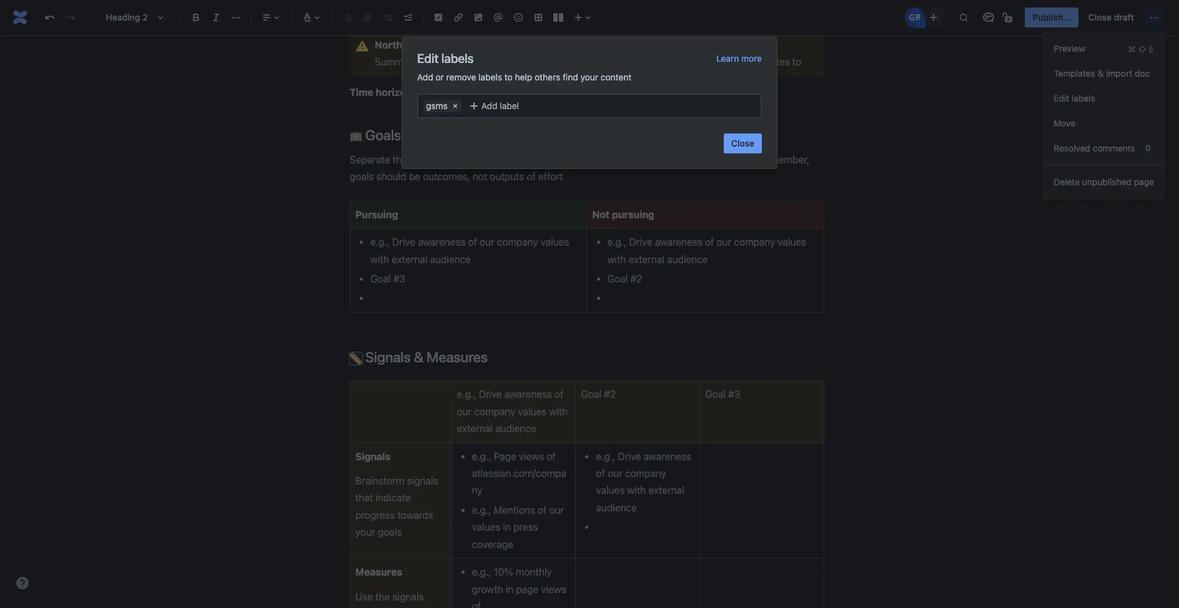 Task type: describe. For each thing, give the bounding box(es) containing it.
add for add label
[[481, 101, 498, 111]]

& for templates
[[1098, 68, 1104, 79]]

gsms
[[426, 101, 448, 111]]

mention image
[[491, 10, 506, 25]]

numbered list ⌘⇧7 image
[[360, 10, 375, 25]]

more
[[741, 53, 762, 64]]

undo ⌘z image
[[42, 10, 57, 25]]

add label
[[481, 101, 519, 111]]

:goal: image
[[350, 131, 362, 143]]

time horizon:
[[350, 87, 415, 98]]

edit inside dialog
[[417, 51, 439, 66]]

templates & import doc button
[[1044, 61, 1164, 86]]

⇧
[[1138, 43, 1147, 54]]

import
[[1106, 68, 1133, 79]]

unpublished
[[1082, 177, 1132, 187]]

publish...
[[1033, 12, 1071, 22]]

redo ⌘⇧z image
[[62, 10, 77, 25]]

not
[[592, 209, 610, 220]]

comments
[[1093, 143, 1135, 154]]

edit labels button
[[1044, 86, 1164, 111]]

0 horizontal spatial labels
[[441, 51, 474, 66]]

greg robinson image
[[905, 7, 925, 27]]

labels inside button
[[1072, 93, 1095, 104]]

pursuing
[[612, 209, 655, 220]]

templates
[[1054, 68, 1095, 79]]

e
[[1149, 43, 1154, 54]]

bold ⌘b image
[[189, 10, 204, 25]]

resolved
[[1054, 143, 1091, 154]]

templates & import doc
[[1054, 68, 1150, 79]]

horizon:
[[376, 87, 415, 98]]

indent tab image
[[400, 10, 415, 25]]

north star
[[375, 39, 425, 51]]

Edit labels text field
[[465, 100, 561, 112]]

content
[[601, 72, 632, 82]]

move
[[1054, 118, 1076, 129]]

Main content area, start typing to enter text. text field
[[342, 31, 832, 609]]

learn more link
[[716, 52, 762, 65]]

group containing preview
[[1044, 32, 1164, 165]]

gsms link
[[423, 100, 449, 112]]

& for signals
[[414, 349, 424, 366]]

close draft button
[[1081, 7, 1142, 27]]

goals
[[362, 127, 401, 144]]

preview
[[1054, 43, 1086, 54]]

panel warning image
[[355, 39, 370, 54]]

emoji image
[[511, 10, 526, 25]]

not pursuing
[[592, 209, 655, 220]]

layouts image
[[551, 10, 566, 25]]

edit labels inside dialog
[[417, 51, 474, 66]]

close draft
[[1089, 12, 1134, 22]]

learn
[[716, 53, 739, 64]]

edit labels dialog
[[402, 37, 777, 169]]

signals for signals & measures
[[365, 349, 411, 366]]

find
[[563, 72, 578, 82]]

0 horizontal spatial measures
[[355, 567, 402, 578]]

close for close draft
[[1089, 12, 1112, 22]]



Task type: locate. For each thing, give the bounding box(es) containing it.
edit labels
[[417, 51, 474, 66], [1054, 93, 1095, 104]]

0 vertical spatial edit
[[417, 51, 439, 66]]

1 horizontal spatial measures
[[427, 349, 488, 366]]

label
[[500, 101, 519, 111]]

0 horizontal spatial add
[[417, 72, 433, 82]]

1 vertical spatial measures
[[355, 567, 402, 578]]

close for close
[[731, 138, 755, 149]]

group
[[1044, 32, 1164, 165]]

signals for signals
[[355, 451, 391, 463]]

others
[[535, 72, 560, 82]]

1 horizontal spatial close
[[1089, 12, 1112, 22]]

1 vertical spatial signals
[[355, 451, 391, 463]]

add for add or remove labels to help others find your content
[[417, 72, 433, 82]]

edit up move
[[1054, 93, 1069, 104]]

star
[[405, 39, 425, 51]]

0 vertical spatial edit labels
[[417, 51, 474, 66]]

0 vertical spatial signals
[[365, 349, 411, 366]]

add
[[417, 72, 433, 82], [481, 101, 498, 111]]

confluence image
[[10, 7, 30, 27], [10, 7, 30, 27]]

0 horizontal spatial close
[[731, 138, 755, 149]]

1 vertical spatial labels
[[479, 72, 502, 82]]

close button
[[724, 134, 762, 154]]

1 horizontal spatial edit
[[1054, 93, 1069, 104]]

edit
[[417, 51, 439, 66], [1054, 93, 1069, 104]]

0 vertical spatial close
[[1089, 12, 1112, 22]]

0 vertical spatial add
[[417, 72, 433, 82]]

labels
[[441, 51, 474, 66], [479, 72, 502, 82], [1072, 93, 1095, 104]]

:goal: image
[[350, 131, 362, 143]]

bullet list ⌘⇧8 image
[[340, 10, 355, 25]]

0 vertical spatial measures
[[427, 349, 488, 366]]

signals & measures
[[362, 349, 488, 366]]

move button
[[1044, 111, 1164, 136]]

edit labels up the or
[[417, 51, 474, 66]]

delete unpublished page
[[1054, 177, 1154, 187]]

doc
[[1135, 68, 1150, 79]]

1 horizontal spatial add
[[481, 101, 498, 111]]

signals
[[365, 349, 411, 366], [355, 451, 391, 463]]

delete
[[1054, 177, 1080, 187]]

2 horizontal spatial labels
[[1072, 93, 1095, 104]]

outdent ⇧tab image
[[380, 10, 395, 25]]

edit down "star"
[[417, 51, 439, 66]]

learn more
[[716, 53, 762, 64]]

help
[[515, 72, 532, 82]]

1 vertical spatial add
[[481, 101, 498, 111]]

delete unpublished page button
[[1044, 170, 1164, 195]]

edit inside button
[[1054, 93, 1069, 104]]

time
[[350, 87, 373, 98]]

edit labels inside button
[[1054, 93, 1095, 104]]

labels left to
[[479, 72, 502, 82]]

2 vertical spatial labels
[[1072, 93, 1095, 104]]

labels down templates
[[1072, 93, 1095, 104]]

menu containing preview
[[1044, 32, 1164, 199]]

add left the or
[[417, 72, 433, 82]]

italic ⌘i image
[[209, 10, 224, 25]]

& inside button
[[1098, 68, 1104, 79]]

1 vertical spatial close
[[731, 138, 755, 149]]

add left "label"
[[481, 101, 498, 111]]

& inside main content area, start typing to enter text. "text field"
[[414, 349, 424, 366]]

pursuing
[[355, 209, 398, 220]]

&
[[1098, 68, 1104, 79], [414, 349, 424, 366]]

action item image
[[431, 10, 446, 25]]

or
[[436, 72, 444, 82]]

your
[[581, 72, 598, 82]]

menu
[[1044, 32, 1164, 199]]

draft
[[1114, 12, 1134, 22]]

more image
[[1147, 10, 1162, 25]]

clear image
[[450, 101, 460, 111]]

close
[[1089, 12, 1112, 22], [731, 138, 755, 149]]

1 vertical spatial edit labels
[[1054, 93, 1095, 104]]

1 horizontal spatial &
[[1098, 68, 1104, 79]]

0 vertical spatial labels
[[441, 51, 474, 66]]

0 horizontal spatial edit labels
[[417, 51, 474, 66]]

0 horizontal spatial &
[[414, 349, 424, 366]]

1 vertical spatial edit
[[1054, 93, 1069, 104]]

to
[[505, 72, 513, 82]]

1 vertical spatial &
[[414, 349, 424, 366]]

0 horizontal spatial edit
[[417, 51, 439, 66]]

publish... button
[[1025, 7, 1079, 27]]

1 horizontal spatial labels
[[479, 72, 502, 82]]

0
[[1146, 144, 1151, 153]]

north
[[375, 39, 402, 51]]

1 horizontal spatial edit labels
[[1054, 93, 1095, 104]]

⌘
[[1128, 43, 1136, 54]]

link image
[[451, 10, 466, 25]]

⌘ ⇧ e
[[1128, 43, 1154, 54]]

page
[[1134, 177, 1154, 187]]

measures
[[427, 349, 488, 366], [355, 567, 402, 578]]

close inside "edit labels" dialog
[[731, 138, 755, 149]]

edit labels down templates
[[1054, 93, 1095, 104]]

table image
[[531, 10, 546, 25]]

0 vertical spatial &
[[1098, 68, 1104, 79]]

labels up remove
[[441, 51, 474, 66]]

add or remove labels to help others find your content
[[417, 72, 632, 82]]

:straight_ruler: image
[[350, 353, 362, 365], [350, 353, 362, 365]]

resolved comments
[[1054, 143, 1135, 154]]

add image, video, or file image
[[471, 10, 486, 25]]

remove
[[446, 72, 476, 82]]



Task type: vqa. For each thing, say whether or not it's contained in the screenshot.
Signals for Signals
yes



